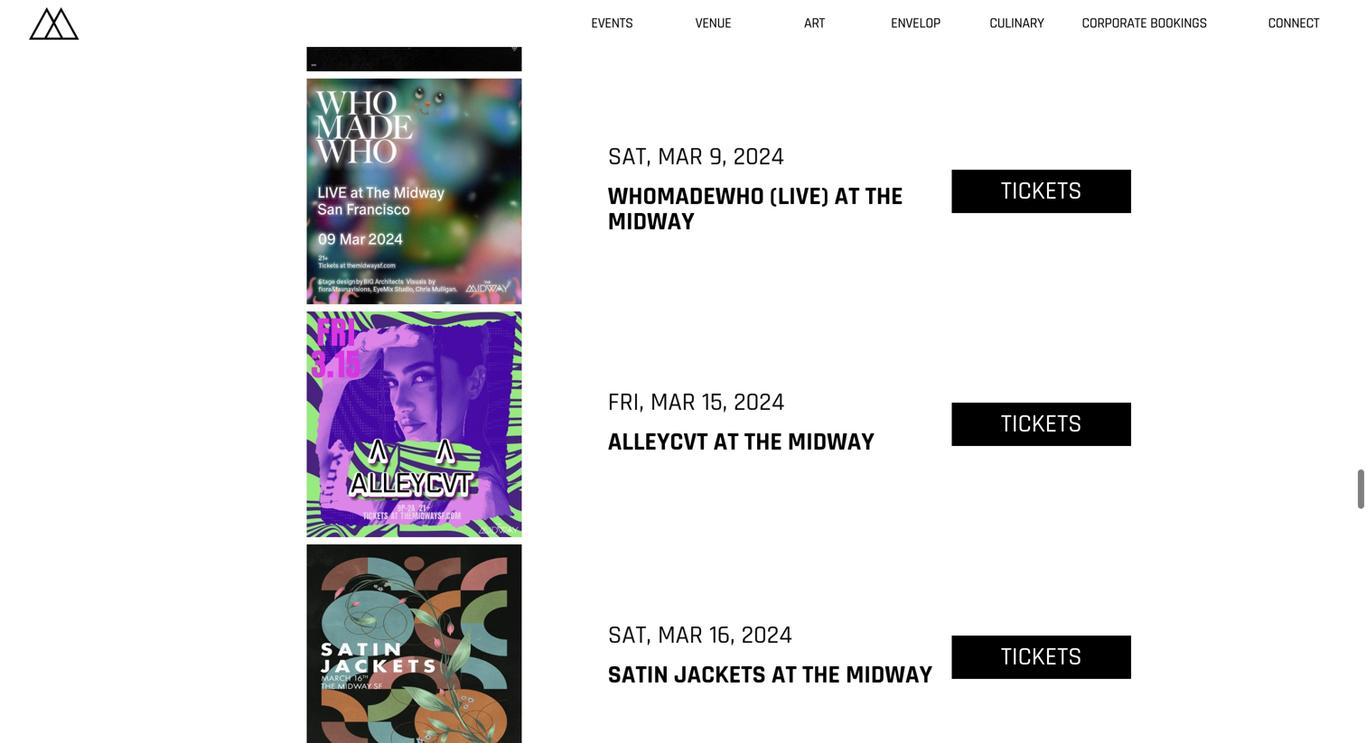 Task type: describe. For each thing, give the bounding box(es) containing it.
envelop link
[[865, 0, 966, 47]]

2024 for at
[[734, 387, 785, 419]]

culinary
[[990, 14, 1044, 33]]

venue link
[[663, 0, 764, 47]]

fri,
[[608, 387, 644, 419]]

tickets for satin jackets at the midway
[[1001, 641, 1082, 674]]

connect link
[[1222, 0, 1366, 47]]

at inside fri, mar 15, 2024 alleycvt at the midway
[[714, 426, 739, 458]]

alleycvt at the midway link
[[608, 426, 875, 458]]

art link
[[764, 0, 865, 47]]

mar for 9,
[[658, 141, 703, 173]]

tickets link for whomadewho (live) at the midway
[[952, 170, 1131, 213]]

9,
[[709, 141, 727, 173]]

2024 for jackets
[[742, 620, 792, 652]]

satin
[[608, 660, 668, 692]]

the midway sf image
[[29, 7, 79, 40]]

satin jackets at the midway link
[[608, 660, 933, 692]]

jackets
[[674, 660, 766, 692]]

sat, mar 9, 2024 whomadewho (live) at the midway
[[608, 141, 903, 238]]

events
[[591, 14, 633, 33]]

sat, for sat, mar 16, 2024 satin jackets at the midway
[[608, 620, 651, 652]]

tickets link for alleycvt at the midway
[[952, 403, 1131, 446]]

2024 for (live)
[[733, 141, 784, 173]]

16,
[[709, 620, 735, 652]]

sat, for sat, mar 9, 2024 whomadewho (live) at the midway
[[608, 141, 651, 173]]

tickets for alleycvt at the midway
[[1001, 408, 1082, 440]]

midway inside fri, mar 15, 2024 alleycvt at the midway
[[788, 426, 875, 458]]

midway for sat, mar 9, 2024
[[608, 206, 695, 238]]



Task type: vqa. For each thing, say whether or not it's contained in the screenshot.
-
no



Task type: locate. For each thing, give the bounding box(es) containing it.
the inside fri, mar 15, 2024 alleycvt at the midway
[[744, 426, 782, 458]]

culinary link
[[966, 0, 1068, 47]]

mar for 15,
[[651, 387, 696, 419]]

tickets link for satin jackets at the midway
[[952, 636, 1131, 679]]

bookings
[[1150, 14, 1207, 33]]

2 tickets link from the top
[[952, 403, 1131, 446]]

2024 inside sat, mar 9, 2024 whomadewho (live) at the midway
[[733, 141, 784, 173]]

0 vertical spatial tickets link
[[952, 170, 1131, 213]]

midway inside sat, mar 9, 2024 whomadewho (live) at the midway
[[608, 206, 695, 238]]

the inside sat, mar 9, 2024 whomadewho (live) at the midway
[[865, 181, 903, 213]]

2 horizontal spatial the
[[865, 181, 903, 213]]

the inside sat, mar 16, 2024 satin jackets at the midway
[[802, 660, 840, 692]]

2 vertical spatial 2024
[[742, 620, 792, 652]]

whomadewho
[[608, 181, 764, 213]]

mar left 9,
[[658, 141, 703, 173]]

at
[[834, 181, 860, 213], [714, 426, 739, 458], [772, 660, 797, 692]]

0 horizontal spatial at
[[714, 426, 739, 458]]

events link
[[562, 0, 663, 47]]

(live)
[[770, 181, 829, 213]]

midway
[[608, 206, 695, 238], [788, 426, 875, 458], [846, 660, 933, 692]]

0 vertical spatial the
[[865, 181, 903, 213]]

2024 inside sat, mar 16, 2024 satin jackets at the midway
[[742, 620, 792, 652]]

2 vertical spatial mar
[[658, 620, 703, 652]]

sat, mar 16, 2024 satin jackets at the midway
[[608, 620, 933, 692]]

sat, inside sat, mar 16, 2024 satin jackets at the midway
[[608, 620, 651, 652]]

3 tickets from the top
[[1001, 641, 1082, 674]]

1 horizontal spatial the
[[802, 660, 840, 692]]

0 vertical spatial midway
[[608, 206, 695, 238]]

alleycvt
[[608, 426, 708, 458]]

2 vertical spatial the
[[802, 660, 840, 692]]

envelop
[[891, 14, 941, 33]]

1 tickets link from the top
[[952, 170, 1131, 213]]

the
[[865, 181, 903, 213], [744, 426, 782, 458], [802, 660, 840, 692]]

mar inside sat, mar 16, 2024 satin jackets at the midway
[[658, 620, 703, 652]]

mar inside fri, mar 15, 2024 alleycvt at the midway
[[651, 387, 696, 419]]

15,
[[702, 387, 727, 419]]

corporate
[[1082, 14, 1147, 33]]

venue
[[695, 14, 731, 33]]

3 tickets link from the top
[[952, 636, 1131, 679]]

2 vertical spatial tickets link
[[952, 636, 1131, 679]]

art
[[804, 14, 825, 33]]

0 vertical spatial mar
[[658, 141, 703, 173]]

connect
[[1268, 14, 1320, 33]]

midway for sat, mar 16, 2024
[[846, 660, 933, 692]]

0 vertical spatial 2024
[[733, 141, 784, 173]]

1 vertical spatial at
[[714, 426, 739, 458]]

mar left "16,"
[[658, 620, 703, 652]]

mar left 15,
[[651, 387, 696, 419]]

at inside sat, mar 16, 2024 satin jackets at the midway
[[772, 660, 797, 692]]

at inside sat, mar 9, 2024 whomadewho (live) at the midway
[[834, 181, 860, 213]]

corporate bookings
[[1082, 14, 1207, 33]]

corporate bookings link
[[1068, 0, 1222, 47]]

1 tickets from the top
[[1001, 175, 1082, 207]]

2 tickets from the top
[[1001, 408, 1082, 440]]

fri, mar 15, 2024 alleycvt at the midway
[[608, 387, 875, 458]]

2024 up satin jackets at the midway "link"
[[742, 620, 792, 652]]

2 horizontal spatial at
[[834, 181, 860, 213]]

0 vertical spatial sat,
[[608, 141, 651, 173]]

2024
[[733, 141, 784, 173], [734, 387, 785, 419], [742, 620, 792, 652]]

1 vertical spatial tickets
[[1001, 408, 1082, 440]]

0 vertical spatial at
[[834, 181, 860, 213]]

at for sat, mar 16, 2024
[[772, 660, 797, 692]]

1 vertical spatial midway
[[788, 426, 875, 458]]

the for sat, mar 9, 2024
[[865, 181, 903, 213]]

1 vertical spatial mar
[[651, 387, 696, 419]]

mar inside sat, mar 9, 2024 whomadewho (live) at the midway
[[658, 141, 703, 173]]

tickets link
[[952, 170, 1131, 213], [952, 403, 1131, 446], [952, 636, 1131, 679]]

sat, up satin
[[608, 620, 651, 652]]

sat,
[[608, 141, 651, 173], [608, 620, 651, 652]]

sat, up whomadewho
[[608, 141, 651, 173]]

2 vertical spatial midway
[[846, 660, 933, 692]]

at right (live)
[[834, 181, 860, 213]]

midway inside sat, mar 16, 2024 satin jackets at the midway
[[846, 660, 933, 692]]

0 vertical spatial tickets
[[1001, 175, 1082, 207]]

at for sat, mar 9, 2024
[[834, 181, 860, 213]]

at down 15,
[[714, 426, 739, 458]]

mar
[[658, 141, 703, 173], [651, 387, 696, 419], [658, 620, 703, 652]]

2024 right 9,
[[733, 141, 784, 173]]

2 vertical spatial tickets
[[1001, 641, 1082, 674]]

1 vertical spatial tickets link
[[952, 403, 1131, 446]]

1 horizontal spatial at
[[772, 660, 797, 692]]

2 sat, from the top
[[608, 620, 651, 652]]

sat, inside sat, mar 9, 2024 whomadewho (live) at the midway
[[608, 141, 651, 173]]

at right jackets
[[772, 660, 797, 692]]

the for sat, mar 16, 2024
[[802, 660, 840, 692]]

2024 inside fri, mar 15, 2024 alleycvt at the midway
[[734, 387, 785, 419]]

1 vertical spatial 2024
[[734, 387, 785, 419]]

0 horizontal spatial the
[[744, 426, 782, 458]]

tickets
[[1001, 175, 1082, 207], [1001, 408, 1082, 440], [1001, 641, 1082, 674]]

1 sat, from the top
[[608, 141, 651, 173]]

tickets for whomadewho (live) at the midway
[[1001, 175, 1082, 207]]

2024 up alleycvt at the midway link
[[734, 387, 785, 419]]

1 vertical spatial the
[[744, 426, 782, 458]]

mar for 16,
[[658, 620, 703, 652]]

2 vertical spatial at
[[772, 660, 797, 692]]

1 vertical spatial sat,
[[608, 620, 651, 652]]

whomadewho (live) at the midway link
[[608, 181, 903, 238]]



